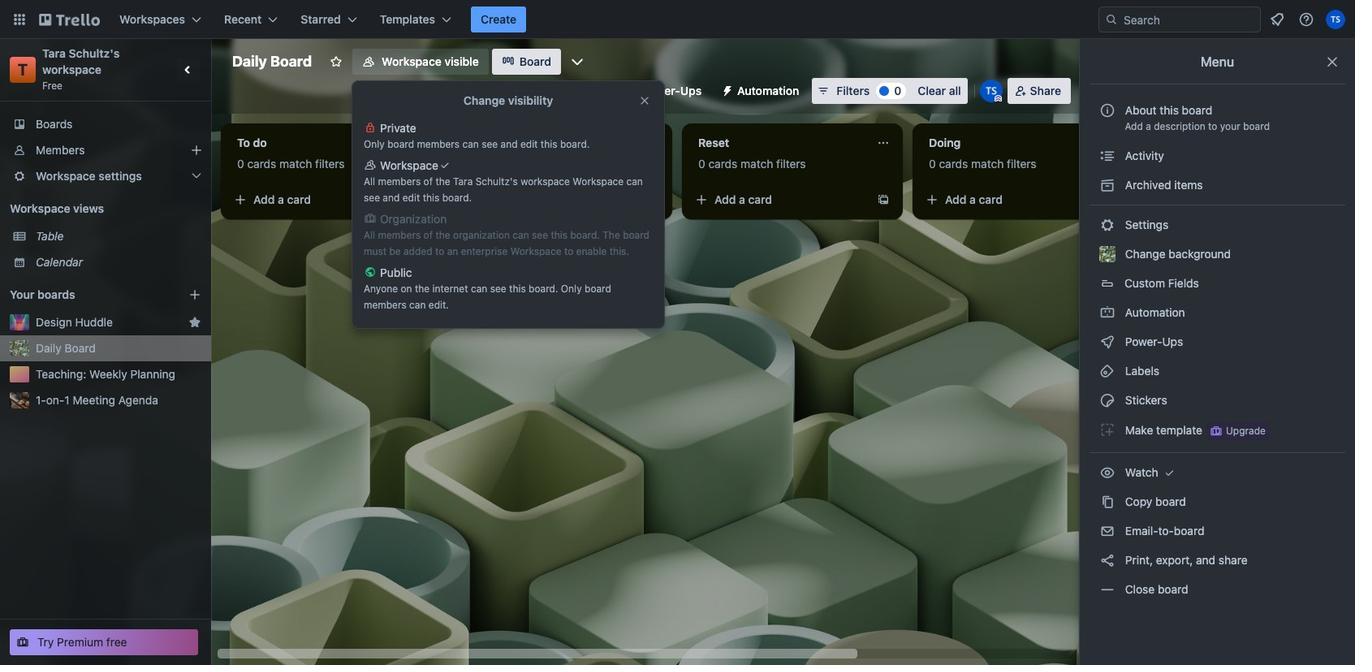Task type: describe. For each thing, give the bounding box(es) containing it.
workspace visible button
[[353, 49, 489, 75]]

clear
[[918, 84, 946, 97]]

create
[[481, 12, 517, 26]]

settings
[[1123, 218, 1169, 232]]

members inside anyone on the internet can see this board. only board members can edit.
[[364, 299, 407, 311]]

activity link
[[1090, 143, 1346, 169]]

share button
[[1008, 78, 1072, 104]]

teaching:
[[36, 367, 86, 381]]

archived items link
[[1090, 172, 1346, 198]]

settings
[[99, 169, 142, 183]]

a down the 'doing 0 cards match filters'
[[970, 193, 976, 206]]

all members of the tara schultz's workspace workspace can see and edit this board.
[[364, 175, 643, 204]]

planning
[[130, 367, 175, 381]]

email-to-board link
[[1090, 518, 1346, 544]]

edit inside all members of the tara schultz's workspace workspace can see and edit this board.
[[403, 192, 420, 204]]

change background link
[[1090, 241, 1346, 267]]

workspace views
[[10, 201, 104, 215]]

ups inside button
[[681, 84, 702, 97]]

schultz's inside all members of the tara schultz's workspace workspace can see and edit this board.
[[476, 175, 518, 188]]

weekly
[[89, 367, 127, 381]]

this.
[[610, 245, 630, 258]]

all for organization
[[364, 229, 375, 241]]

added
[[404, 245, 433, 258]]

sm image for copy board
[[1100, 494, 1116, 510]]

be
[[389, 245, 401, 258]]

share
[[1031, 84, 1062, 97]]

private
[[380, 121, 416, 135]]

0 down only board members can see and edit this board.
[[468, 157, 475, 171]]

this inside anyone on the internet can see this board. only board members can edit.
[[509, 283, 526, 295]]

board up to-
[[1156, 495, 1187, 509]]

print,
[[1126, 553, 1154, 567]]

1 vertical spatial daily
[[36, 341, 62, 355]]

sm image inside automation button
[[715, 78, 738, 101]]

board. inside all members of the tara schultz's workspace workspace can see and edit this board.
[[443, 192, 472, 204]]

calendar
[[36, 255, 83, 269]]

can inside all members of the tara schultz's workspace workspace can see and edit this board.
[[627, 175, 643, 188]]

of for organization
[[424, 229, 433, 241]]

anyone on the internet can see this board. only board members can edit.
[[364, 283, 612, 311]]

board right your
[[1244, 120, 1271, 132]]

premium
[[57, 635, 103, 649]]

add a card for third add a card button from the right
[[484, 193, 542, 206]]

all
[[949, 84, 962, 97]]

archived
[[1126, 178, 1172, 192]]

change for change visibility
[[464, 93, 505, 107]]

0 down to
[[237, 157, 244, 171]]

custom fields button
[[1090, 271, 1346, 297]]

card for 1st add a card button from right
[[979, 193, 1003, 206]]

tara schultz's workspace free
[[42, 46, 123, 92]]

tara inside all members of the tara schultz's workspace workspace can see and edit this board.
[[453, 175, 473, 188]]

do
[[253, 136, 267, 149]]

1 cards from the left
[[247, 157, 276, 171]]

can right internet
[[471, 283, 488, 295]]

copy board link
[[1090, 489, 1346, 515]]

daily board link
[[36, 340, 201, 357]]

anyone
[[364, 283, 398, 295]]

watching button
[[516, 78, 606, 104]]

all members of the organization can see this board. the board must be added to an enterprise workspace to enable this.
[[364, 229, 650, 258]]

0 down reset
[[699, 157, 706, 171]]

1 vertical spatial ups
[[1163, 335, 1184, 349]]

to inside about this board add a description to your board
[[1209, 120, 1218, 132]]

automation button
[[715, 78, 809, 104]]

sm image for settings
[[1100, 217, 1116, 233]]

reset
[[699, 136, 730, 149]]

0 horizontal spatial to
[[435, 245, 445, 258]]

0 cards match filters for reset
[[699, 157, 806, 171]]

add for first add a card button from left
[[253, 193, 275, 206]]

automation link
[[1090, 300, 1346, 326]]

1 filters from the left
[[315, 157, 345, 171]]

workspace visible
[[382, 54, 479, 68]]

this member is an admin of this board. image
[[995, 95, 1002, 102]]

try premium free button
[[10, 630, 198, 656]]

labels
[[1123, 364, 1160, 378]]

visibility
[[508, 93, 553, 107]]

on
[[401, 283, 412, 295]]

tara schultz (taraschultz7) image
[[1327, 10, 1346, 29]]

stickers
[[1123, 393, 1168, 407]]

0 vertical spatial only
[[364, 138, 385, 150]]

2 0 cards match filters from the left
[[468, 157, 576, 171]]

archived items
[[1123, 178, 1204, 192]]

cards inside the 'doing 0 cards match filters'
[[939, 157, 969, 171]]

doing
[[929, 136, 961, 149]]

4 add a card button from the left
[[920, 187, 1102, 213]]

workspace settings
[[36, 169, 142, 183]]

see inside anyone on the internet can see this board. only board members can edit.
[[490, 283, 507, 295]]

sm image inside watch "link"
[[1162, 465, 1178, 481]]

2 add a card button from the left
[[458, 187, 640, 213]]

2 filters from the left
[[546, 157, 576, 171]]

3 cards from the left
[[709, 157, 738, 171]]

members inside all members of the organization can see this board. the board must be added to an enterprise workspace to enable this.
[[378, 229, 421, 241]]

card for first add a card button from left
[[287, 193, 311, 206]]

create from template… image for third add a card button from the right
[[647, 193, 660, 206]]

sm image for power-ups
[[1100, 334, 1116, 350]]

workspaces button
[[110, 6, 211, 32]]

2 cards from the left
[[478, 157, 507, 171]]

a down "to do" text box in the left top of the page
[[278, 193, 284, 206]]

close board link
[[1090, 577, 1346, 603]]

the for workspace
[[436, 175, 451, 188]]

design
[[36, 315, 72, 329]]

power-ups button
[[610, 78, 712, 104]]

1 horizontal spatial and
[[501, 138, 518, 150]]

tara inside tara schultz's workspace free
[[42, 46, 66, 60]]

add inside about this board add a description to your board
[[1125, 120, 1144, 132]]

search image
[[1106, 13, 1119, 26]]

1 horizontal spatial edit
[[521, 138, 538, 150]]

Reset text field
[[689, 130, 868, 156]]

workspace inside all members of the tara schultz's workspace workspace can see and edit this board.
[[573, 175, 624, 188]]

stickers link
[[1090, 388, 1346, 414]]

2 vertical spatial and
[[1197, 553, 1216, 567]]

members link
[[0, 137, 211, 163]]

1 vertical spatial daily board
[[36, 341, 96, 355]]

make
[[1126, 423, 1154, 437]]

the for organization
[[436, 229, 451, 241]]

0 left clear
[[895, 84, 902, 97]]

power-ups inside button
[[642, 84, 702, 97]]

1 add a card button from the left
[[227, 187, 409, 213]]

sm image for stickers
[[1100, 392, 1116, 409]]

add for third add a card button from the right
[[484, 193, 506, 206]]

board down the export,
[[1158, 582, 1189, 596]]

try
[[37, 635, 54, 649]]

power-ups link
[[1090, 329, 1346, 355]]

sm image for close board
[[1100, 582, 1116, 598]]

boards
[[36, 117, 73, 131]]

workspace inside all members of the tara schultz's workspace workspace can see and edit this board.
[[521, 175, 570, 188]]

workspace inside tara schultz's workspace free
[[42, 63, 102, 76]]

board up description
[[1183, 103, 1213, 117]]

internet
[[433, 283, 468, 295]]

starred button
[[291, 6, 367, 32]]

tara schultz's workspace link
[[42, 46, 123, 76]]

only board members can see and edit this board.
[[364, 138, 590, 150]]

sm image for activity
[[1100, 148, 1116, 164]]

email-to-board
[[1123, 524, 1205, 538]]

try premium free
[[37, 635, 127, 649]]

0 notifications image
[[1268, 10, 1288, 29]]

this inside all members of the tara schultz's workspace workspace can see and edit this board.
[[423, 192, 440, 204]]

clear all button
[[912, 78, 968, 104]]

1-
[[36, 393, 46, 407]]

your boards with 4 items element
[[10, 285, 164, 305]]

table link
[[36, 228, 201, 245]]

workspace inside all members of the organization can see this board. the board must be added to an enterprise workspace to enable this.
[[511, 245, 562, 258]]

background
[[1169, 247, 1232, 261]]

of for workspace
[[424, 175, 433, 188]]

board. down "watching"
[[560, 138, 590, 150]]

the inside anyone on the internet can see this board. only board members can edit.
[[415, 283, 430, 295]]

boards
[[37, 288, 75, 301]]

add for 3rd add a card button
[[715, 193, 736, 206]]

board link
[[492, 49, 561, 75]]

custom
[[1125, 276, 1166, 290]]



Task type: locate. For each thing, give the bounding box(es) containing it.
1 horizontal spatial daily board
[[232, 53, 312, 70]]

1 vertical spatial only
[[561, 283, 582, 295]]

cards
[[247, 157, 276, 171], [478, 157, 507, 171], [709, 157, 738, 171], [939, 157, 969, 171]]

1 horizontal spatial power-
[[1126, 335, 1163, 349]]

sm image inside labels link
[[1100, 363, 1116, 379]]

to do
[[237, 136, 267, 149]]

1 vertical spatial workspace
[[521, 175, 570, 188]]

this down all members of the organization can see this board. the board must be added to an enterprise workspace to enable this.
[[509, 283, 526, 295]]

add a card for 3rd add a card button
[[715, 193, 773, 206]]

4 match from the left
[[972, 157, 1004, 171]]

0 cards match filters for to do
[[237, 157, 345, 171]]

organization
[[380, 212, 447, 226]]

a up all members of the organization can see this board. the board must be added to an enterprise workspace to enable this.
[[509, 193, 515, 206]]

on-
[[46, 393, 64, 407]]

1 vertical spatial edit
[[403, 192, 420, 204]]

of inside all members of the tara schultz's workspace workspace can see and edit this board.
[[424, 175, 433, 188]]

3 filters from the left
[[777, 157, 806, 171]]

can inside all members of the organization can see this board. the board must be added to an enterprise workspace to enable this.
[[513, 229, 529, 241]]

make template
[[1123, 423, 1203, 437]]

cards down doing
[[939, 157, 969, 171]]

workspace settings button
[[0, 163, 211, 189]]

board down enable
[[585, 283, 612, 295]]

can right organization
[[513, 229, 529, 241]]

1 vertical spatial power-
[[1126, 335, 1163, 349]]

change up only board members can see and edit this board.
[[464, 93, 505, 107]]

schultz's down back to home image
[[69, 46, 120, 60]]

the up organization
[[436, 175, 451, 188]]

table
[[36, 229, 64, 243]]

3 0 cards match filters from the left
[[699, 157, 806, 171]]

print, export, and share link
[[1090, 548, 1346, 574]]

email-
[[1126, 524, 1159, 538]]

recent
[[224, 12, 262, 26]]

card down the reset text field
[[749, 193, 773, 206]]

only down enable
[[561, 283, 582, 295]]

see up organization
[[364, 192, 380, 204]]

schultz's inside tara schultz's workspace free
[[69, 46, 120, 60]]

about this board add a description to your board
[[1125, 103, 1271, 132]]

template
[[1157, 423, 1203, 437]]

watching
[[546, 84, 596, 97]]

To do text field
[[227, 130, 406, 156]]

1 card from the left
[[287, 193, 311, 206]]

1 horizontal spatial to
[[565, 245, 574, 258]]

1 vertical spatial of
[[424, 229, 433, 241]]

2 create from template… image from the left
[[877, 193, 890, 206]]

and up organization
[[383, 192, 400, 204]]

sm image for print, export, and share
[[1100, 552, 1116, 569]]

Doing text field
[[920, 130, 1098, 156]]

1 vertical spatial tara
[[453, 175, 473, 188]]

share
[[1219, 553, 1248, 567]]

sm image for watch
[[1100, 465, 1116, 481]]

match inside the 'doing 0 cards match filters'
[[972, 157, 1004, 171]]

0 horizontal spatial change
[[464, 93, 505, 107]]

description
[[1155, 120, 1206, 132]]

2 match from the left
[[510, 157, 543, 171]]

1 horizontal spatial schultz's
[[476, 175, 518, 188]]

4 cards from the left
[[939, 157, 969, 171]]

sm image inside the activity "link"
[[1100, 148, 1116, 164]]

add
[[1125, 120, 1144, 132], [253, 193, 275, 206], [484, 193, 506, 206], [715, 193, 736, 206], [946, 193, 967, 206]]

1 vertical spatial power-ups
[[1123, 335, 1187, 349]]

0 horizontal spatial daily board
[[36, 341, 96, 355]]

schultz's down only board members can see and edit this board.
[[476, 175, 518, 188]]

close board
[[1123, 582, 1189, 596]]

settings link
[[1090, 212, 1346, 238]]

0 horizontal spatial and
[[383, 192, 400, 204]]

to left your
[[1209, 120, 1218, 132]]

match
[[280, 157, 312, 171], [510, 157, 543, 171], [741, 157, 774, 171], [972, 157, 1004, 171]]

1 0 cards match filters from the left
[[237, 157, 345, 171]]

daily board up teaching:
[[36, 341, 96, 355]]

teaching: weekly planning
[[36, 367, 175, 381]]

sm image inside copy board link
[[1100, 494, 1116, 510]]

add down the 'doing 0 cards match filters'
[[946, 193, 967, 206]]

ups down automation link at the right top of the page
[[1163, 335, 1184, 349]]

1 horizontal spatial ups
[[1163, 335, 1184, 349]]

add down reset
[[715, 193, 736, 206]]

sm image inside "archived items" link
[[1100, 177, 1116, 193]]

0 vertical spatial workspace
[[42, 63, 102, 76]]

sm image for labels
[[1100, 363, 1116, 379]]

2 of from the top
[[424, 229, 433, 241]]

0 horizontal spatial board
[[65, 341, 96, 355]]

and down change visibility
[[501, 138, 518, 150]]

ups
[[681, 84, 702, 97], [1163, 335, 1184, 349]]

2 horizontal spatial and
[[1197, 553, 1216, 567]]

daily board down recent popup button
[[232, 53, 312, 70]]

0 vertical spatial power-ups
[[642, 84, 702, 97]]

all inside all members of the tara schultz's workspace workspace can see and edit this board.
[[364, 175, 375, 188]]

workspace for workspace visible
[[382, 54, 442, 68]]

0 horizontal spatial 0 cards match filters
[[237, 157, 345, 171]]

the right on on the top left of page
[[415, 283, 430, 295]]

1 horizontal spatial tara
[[453, 175, 473, 188]]

0 vertical spatial edit
[[521, 138, 538, 150]]

1 vertical spatial and
[[383, 192, 400, 204]]

0 horizontal spatial workspace
[[42, 63, 102, 76]]

workspace right enterprise at the left of page
[[511, 245, 562, 258]]

can
[[463, 138, 479, 150], [627, 175, 643, 188], [513, 229, 529, 241], [471, 283, 488, 295], [409, 299, 426, 311]]

ups right close popover image
[[681, 84, 702, 97]]

of
[[424, 175, 433, 188], [424, 229, 433, 241]]

sm image inside the settings link
[[1100, 217, 1116, 233]]

add down about at top right
[[1125, 120, 1144, 132]]

cards down reset
[[709, 157, 738, 171]]

the inside all members of the organization can see this board. the board must be added to an enterprise workspace to enable this.
[[436, 229, 451, 241]]

board. down all members of the organization can see this board. the board must be added to an enterprise workspace to enable this.
[[529, 283, 559, 295]]

filters down the reset text field
[[777, 157, 806, 171]]

power- down primary element
[[642, 84, 681, 97]]

1 vertical spatial automation
[[1123, 305, 1186, 319]]

0 horizontal spatial schultz's
[[69, 46, 120, 60]]

add a card for 1st add a card button from right
[[946, 193, 1003, 206]]

card for 3rd add a card button
[[749, 193, 773, 206]]

see up all members of the tara schultz's workspace workspace can see and edit this board.
[[482, 138, 498, 150]]

power- up labels
[[1126, 335, 1163, 349]]

0 horizontal spatial daily
[[36, 341, 62, 355]]

sm image
[[1100, 217, 1116, 233], [1100, 305, 1116, 321], [1100, 392, 1116, 409], [1100, 422, 1116, 438], [1162, 465, 1178, 481], [1100, 552, 1116, 569]]

match up all members of the tara schultz's workspace workspace can see and edit this board.
[[510, 157, 543, 171]]

sm image for archived items
[[1100, 177, 1116, 193]]

a
[[1146, 120, 1152, 132], [278, 193, 284, 206], [509, 193, 515, 206], [739, 193, 746, 206], [970, 193, 976, 206]]

of inside all members of the organization can see this board. the board must be added to an enterprise workspace to enable this.
[[424, 229, 433, 241]]

daily inside board name text box
[[232, 53, 267, 70]]

add a card button up all members of the organization can see this board. the board must be added to an enterprise workspace to enable this.
[[458, 187, 640, 213]]

workspace inside button
[[382, 54, 442, 68]]

0 horizontal spatial create from template… image
[[647, 193, 660, 206]]

2 horizontal spatial board
[[520, 54, 552, 68]]

daily down design
[[36, 341, 62, 355]]

workspace up free
[[42, 63, 102, 76]]

create from template… image for 3rd add a card button
[[877, 193, 890, 206]]

workspace navigation collapse icon image
[[177, 58, 200, 81]]

create button
[[471, 6, 527, 32]]

1 vertical spatial schultz's
[[476, 175, 518, 188]]

1 vertical spatial all
[[364, 229, 375, 241]]

0 vertical spatial automation
[[738, 84, 800, 97]]

0 vertical spatial and
[[501, 138, 518, 150]]

all down "to do" text box in the left top of the page
[[364, 175, 375, 188]]

board up print, export, and share
[[1175, 524, 1205, 538]]

all for workspace
[[364, 175, 375, 188]]

card down the 'doing 0 cards match filters'
[[979, 193, 1003, 206]]

1 horizontal spatial board
[[270, 53, 312, 70]]

design huddle
[[36, 315, 113, 329]]

doing 0 cards match filters
[[929, 136, 1037, 171]]

change for change background
[[1126, 247, 1166, 261]]

create from template… image
[[416, 193, 429, 206]]

sm image inside power-ups link
[[1100, 334, 1116, 350]]

change down settings
[[1126, 247, 1166, 261]]

t link
[[10, 57, 36, 83]]

see down all members of the tara schultz's workspace workspace can see and edit this board.
[[532, 229, 548, 241]]

1 horizontal spatial change
[[1126, 247, 1166, 261]]

boards link
[[0, 111, 211, 137]]

change background
[[1123, 247, 1232, 261]]

0 vertical spatial change
[[464, 93, 505, 107]]

0 horizontal spatial ups
[[681, 84, 702, 97]]

filters
[[315, 157, 345, 171], [546, 157, 576, 171], [777, 157, 806, 171], [1007, 157, 1037, 171]]

2 horizontal spatial to
[[1209, 120, 1218, 132]]

sm image for automation
[[1100, 305, 1116, 321]]

0 horizontal spatial tara
[[42, 46, 66, 60]]

filters down "to do" text box in the left top of the page
[[315, 157, 345, 171]]

all up "must"
[[364, 229, 375, 241]]

cards down only board members can see and edit this board.
[[478, 157, 507, 171]]

only down private
[[364, 138, 385, 150]]

board inside text box
[[270, 53, 312, 70]]

meeting
[[73, 393, 115, 407]]

2 horizontal spatial 0 cards match filters
[[699, 157, 806, 171]]

2 vertical spatial the
[[415, 283, 430, 295]]

t
[[18, 60, 28, 79]]

0 inside the 'doing 0 cards match filters'
[[929, 157, 936, 171]]

power-ups up reset
[[642, 84, 702, 97]]

edit down visibility
[[521, 138, 538, 150]]

this
[[1160, 103, 1180, 117], [541, 138, 558, 150], [423, 192, 440, 204], [551, 229, 568, 241], [509, 283, 526, 295]]

add for 1st add a card button from right
[[946, 193, 967, 206]]

workspace up table
[[10, 201, 70, 215]]

add a card button down "to do" text box in the left top of the page
[[227, 187, 409, 213]]

a down about at top right
[[1146, 120, 1152, 132]]

workspace for workspace settings
[[36, 169, 96, 183]]

daily
[[232, 53, 267, 70], [36, 341, 62, 355]]

power- inside button
[[642, 84, 681, 97]]

calendar link
[[36, 254, 201, 271]]

and
[[501, 138, 518, 150], [383, 192, 400, 204], [1197, 553, 1216, 567]]

4 add a card from the left
[[946, 193, 1003, 206]]

this left the the
[[551, 229, 568, 241]]

this down visibility
[[541, 138, 558, 150]]

cards down do
[[247, 157, 276, 171]]

Board name text field
[[224, 49, 320, 75]]

automation inside button
[[738, 84, 800, 97]]

0 horizontal spatial power-ups
[[642, 84, 702, 97]]

free
[[106, 635, 127, 649]]

4 card from the left
[[979, 193, 1003, 206]]

4 filters from the left
[[1007, 157, 1037, 171]]

create from template… image
[[647, 193, 660, 206], [877, 193, 890, 206]]

copy board
[[1123, 495, 1187, 509]]

1 all from the top
[[364, 175, 375, 188]]

board. inside all members of the organization can see this board. the board must be added to an enterprise workspace to enable this.
[[571, 229, 600, 241]]

a down the reset text field
[[739, 193, 746, 206]]

add up organization
[[484, 193, 506, 206]]

1-on-1 meeting agenda
[[36, 393, 158, 407]]

sm image inside email-to-board link
[[1100, 523, 1116, 539]]

copy
[[1126, 495, 1153, 509]]

workspace for workspace views
[[10, 201, 70, 215]]

0 horizontal spatial edit
[[403, 192, 420, 204]]

board inside anyone on the internet can see this board. only board members can edit.
[[585, 283, 612, 295]]

change visibility
[[464, 93, 553, 107]]

workspace
[[382, 54, 442, 68], [380, 158, 439, 172], [36, 169, 96, 183], [573, 175, 624, 188], [10, 201, 70, 215], [511, 245, 562, 258]]

sm image inside stickers 'link'
[[1100, 392, 1116, 409]]

1 horizontal spatial only
[[561, 283, 582, 295]]

add down do
[[253, 193, 275, 206]]

1 add a card from the left
[[253, 193, 311, 206]]

design huddle link
[[36, 314, 182, 331]]

3 add a card from the left
[[715, 193, 773, 206]]

daily board inside board name text box
[[232, 53, 312, 70]]

see inside all members of the organization can see this board. the board must be added to an enterprise workspace to enable this.
[[532, 229, 548, 241]]

sm image for email-to-board
[[1100, 523, 1116, 539]]

the inside all members of the tara schultz's workspace workspace can see and edit this board.
[[436, 175, 451, 188]]

a inside about this board add a description to your board
[[1146, 120, 1152, 132]]

sm image inside automation link
[[1100, 305, 1116, 321]]

tara schultz (taraschultz7) image
[[980, 80, 1003, 102]]

your boards
[[10, 288, 75, 301]]

2 add a card from the left
[[484, 193, 542, 206]]

add a card
[[253, 193, 311, 206], [484, 193, 542, 206], [715, 193, 773, 206], [946, 193, 1003, 206]]

0 cards match filters down the reset text field
[[699, 157, 806, 171]]

board up this.
[[623, 229, 650, 241]]

about
[[1126, 103, 1157, 117]]

1 match from the left
[[280, 157, 312, 171]]

0 vertical spatial tara
[[42, 46, 66, 60]]

board. inside anyone on the internet can see this board. only board members can edit.
[[529, 283, 559, 295]]

2 card from the left
[[518, 193, 542, 206]]

0 vertical spatial daily board
[[232, 53, 312, 70]]

1 horizontal spatial 0 cards match filters
[[468, 157, 576, 171]]

agenda
[[118, 393, 158, 407]]

power-ups up labels
[[1123, 335, 1187, 349]]

items
[[1175, 178, 1204, 192]]

1 horizontal spatial daily
[[232, 53, 267, 70]]

members
[[36, 143, 85, 157]]

your
[[1221, 120, 1241, 132]]

of up create from template… icon
[[424, 175, 433, 188]]

export,
[[1157, 553, 1194, 567]]

back to home image
[[39, 6, 100, 32]]

teaching: weekly planning link
[[36, 366, 201, 383]]

can down on on the top left of page
[[409, 299, 426, 311]]

workspace for workspace
[[380, 158, 439, 172]]

starred
[[301, 12, 341, 26]]

0 vertical spatial schultz's
[[69, 46, 120, 60]]

1 horizontal spatial power-ups
[[1123, 335, 1187, 349]]

1 vertical spatial change
[[1126, 247, 1166, 261]]

star or unstar board image
[[330, 55, 343, 68]]

only inside anyone on the internet can see this board. only board members can edit.
[[561, 283, 582, 295]]

0 vertical spatial power-
[[642, 84, 681, 97]]

open information menu image
[[1299, 11, 1315, 28]]

public
[[380, 266, 412, 279]]

Search field
[[1119, 7, 1261, 32]]

0 vertical spatial of
[[424, 175, 433, 188]]

this inside all members of the organization can see this board. the board must be added to an enterprise workspace to enable this.
[[551, 229, 568, 241]]

1 horizontal spatial automation
[[1123, 305, 1186, 319]]

0 vertical spatial the
[[436, 175, 451, 188]]

recent button
[[215, 6, 288, 32]]

0 vertical spatial all
[[364, 175, 375, 188]]

and inside all members of the tara schultz's workspace workspace can see and edit this board.
[[383, 192, 400, 204]]

1 of from the top
[[424, 175, 433, 188]]

0 horizontal spatial only
[[364, 138, 385, 150]]

tara down only board members can see and edit this board.
[[453, 175, 473, 188]]

see down enterprise at the left of page
[[490, 283, 507, 295]]

1 create from template… image from the left
[[647, 193, 660, 206]]

add a card button
[[227, 187, 409, 213], [458, 187, 640, 213], [689, 187, 871, 213], [920, 187, 1102, 213]]

0 cards match filters up all members of the tara schultz's workspace workspace can see and edit this board.
[[468, 157, 576, 171]]

templates
[[380, 12, 435, 26]]

workspace up all members of the organization can see this board. the board must be added to an enterprise workspace to enable this.
[[521, 175, 570, 188]]

board. right create from template… icon
[[443, 192, 472, 204]]

0 vertical spatial daily
[[232, 53, 267, 70]]

of up added
[[424, 229, 433, 241]]

watch
[[1123, 465, 1162, 479]]

custom fields
[[1125, 276, 1200, 290]]

card for third add a card button from the right
[[518, 193, 542, 206]]

1 horizontal spatial create from template… image
[[877, 193, 890, 206]]

close
[[1126, 582, 1155, 596]]

filters down "doing" text box
[[1007, 157, 1037, 171]]

filters
[[837, 84, 870, 97]]

sm image for make template
[[1100, 422, 1116, 438]]

card
[[287, 193, 311, 206], [518, 193, 542, 206], [749, 193, 773, 206], [979, 193, 1003, 206]]

members inside all members of the tara schultz's workspace workspace can see and edit this board.
[[378, 175, 421, 188]]

filters inside the 'doing 0 cards match filters'
[[1007, 157, 1037, 171]]

workspace down members
[[36, 169, 96, 183]]

0 horizontal spatial power-
[[642, 84, 681, 97]]

add board image
[[188, 288, 201, 301]]

customize views image
[[569, 54, 586, 70]]

to-
[[1159, 524, 1175, 538]]

board. up enable
[[571, 229, 600, 241]]

match down "doing" text box
[[972, 157, 1004, 171]]

sm image inside watch "link"
[[1100, 465, 1116, 481]]

add a card up all members of the organization can see this board. the board must be added to an enterprise workspace to enable this.
[[484, 193, 542, 206]]

workspace inside popup button
[[36, 169, 96, 183]]

3 add a card button from the left
[[689, 187, 871, 213]]

see inside all members of the tara schultz's workspace workspace can see and edit this board.
[[364, 192, 380, 204]]

3 card from the left
[[749, 193, 773, 206]]

this inside about this board add a description to your board
[[1160, 103, 1180, 117]]

free
[[42, 80, 63, 92]]

can up all members of the tara schultz's workspace workspace can see and edit this board.
[[463, 138, 479, 150]]

this up organization
[[423, 192, 440, 204]]

members
[[417, 138, 460, 150], [378, 175, 421, 188], [378, 229, 421, 241], [364, 299, 407, 311]]

3 match from the left
[[741, 157, 774, 171]]

match down the reset text field
[[741, 157, 774, 171]]

this up description
[[1160, 103, 1180, 117]]

1 vertical spatial the
[[436, 229, 451, 241]]

filters up all members of the tara schultz's workspace workspace can see and edit this board.
[[546, 157, 576, 171]]

to
[[237, 136, 250, 149]]

primary element
[[0, 0, 1356, 39]]

add a card button down the reset text field
[[689, 187, 871, 213]]

automation
[[738, 84, 800, 97], [1123, 305, 1186, 319]]

board inside all members of the organization can see this board. the board must be added to an enterprise workspace to enable this.
[[623, 229, 650, 241]]

to left enable
[[565, 245, 574, 258]]

0 vertical spatial ups
[[681, 84, 702, 97]]

close popover image
[[639, 94, 652, 107]]

tara up free
[[42, 46, 66, 60]]

starred icon image
[[188, 316, 201, 329]]

add a card button down the 'doing 0 cards match filters'
[[920, 187, 1102, 213]]

match down "to do" text box in the left top of the page
[[280, 157, 312, 171]]

board down private
[[388, 138, 414, 150]]

add a card for first add a card button from left
[[253, 193, 311, 206]]

0 horizontal spatial automation
[[738, 84, 800, 97]]

2 all from the top
[[364, 229, 375, 241]]

can up this.
[[627, 175, 643, 188]]

enterprise
[[461, 245, 508, 258]]

0 cards match filters
[[237, 157, 345, 171], [468, 157, 576, 171], [699, 157, 806, 171]]

board down design huddle
[[65, 341, 96, 355]]

organization
[[453, 229, 510, 241]]

0 down doing
[[929, 157, 936, 171]]

huddle
[[75, 315, 113, 329]]

the up the an
[[436, 229, 451, 241]]

board.
[[560, 138, 590, 150], [443, 192, 472, 204], [571, 229, 600, 241], [529, 283, 559, 295]]

sm image inside the print, export, and share link
[[1100, 552, 1116, 569]]

all inside all members of the organization can see this board. the board must be added to an enterprise workspace to enable this.
[[364, 229, 375, 241]]

workspace up create from template… icon
[[380, 158, 439, 172]]

automation down custom fields
[[1123, 305, 1186, 319]]

automation up the reset text field
[[738, 84, 800, 97]]

1 horizontal spatial workspace
[[521, 175, 570, 188]]

daily down recent popup button
[[232, 53, 267, 70]]

activity
[[1123, 149, 1165, 162]]

your
[[10, 288, 35, 301]]

power-
[[642, 84, 681, 97], [1126, 335, 1163, 349]]

sm image inside close board link
[[1100, 582, 1116, 598]]

edit up organization
[[403, 192, 420, 204]]

sm image
[[715, 78, 738, 101], [1100, 148, 1116, 164], [1100, 177, 1116, 193], [1100, 334, 1116, 350], [1100, 363, 1116, 379], [1100, 465, 1116, 481], [1100, 494, 1116, 510], [1100, 523, 1116, 539], [1100, 582, 1116, 598]]



Task type: vqa. For each thing, say whether or not it's contained in the screenshot.
the Gary
no



